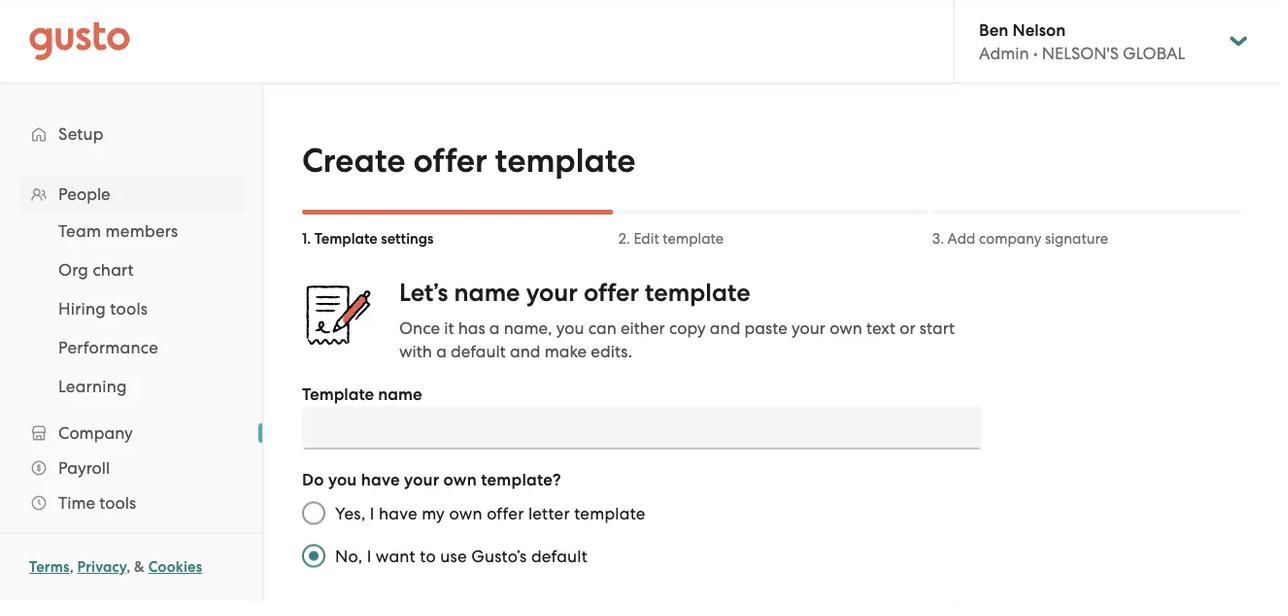 Task type: describe. For each thing, give the bounding box(es) containing it.
privacy
[[77, 559, 126, 576]]

copy
[[669, 319, 706, 338]]

list containing team members
[[0, 212, 262, 406]]

people button
[[19, 177, 243, 212]]

admin
[[979, 43, 1030, 63]]

benefits link
[[19, 523, 243, 558]]

time
[[58, 494, 95, 513]]

paste
[[745, 319, 788, 338]]

add
[[948, 230, 976, 247]]

terms , privacy , & cookies
[[29, 559, 202, 576]]

hiring tools
[[58, 299, 148, 319]]

privacy link
[[77, 559, 126, 576]]

team members link
[[35, 214, 243, 249]]

1 horizontal spatial default
[[531, 547, 588, 566]]

or
[[900, 319, 916, 338]]

1 vertical spatial offer
[[584, 278, 639, 308]]

yes,
[[335, 504, 366, 523]]

text
[[867, 319, 896, 338]]

company
[[58, 424, 133, 443]]

do
[[302, 470, 324, 490]]

settings
[[381, 230, 434, 248]]

0 horizontal spatial and
[[510, 342, 541, 361]]

it
[[444, 319, 454, 338]]

hiring
[[58, 299, 106, 319]]

time tools
[[58, 494, 136, 513]]

once
[[399, 319, 440, 338]]

name for let's
[[454, 278, 520, 308]]

template?
[[481, 470, 561, 490]]

i for yes,
[[370, 504, 375, 523]]

name,
[[504, 319, 552, 338]]

your inside once it has a name, you can either copy and paste your own text or start with a default and make edits.
[[792, 319, 826, 338]]

team
[[58, 222, 101, 241]]

tools for time tools
[[99, 494, 136, 513]]

add company signature
[[948, 230, 1109, 247]]

template for template settings
[[315, 230, 378, 248]]

nelson
[[1013, 20, 1066, 40]]

No, I want to use Gusto's default radio
[[292, 535, 335, 578]]

chart
[[93, 260, 134, 280]]

home image
[[29, 22, 130, 61]]

•
[[1034, 43, 1038, 63]]

default inside once it has a name, you can either copy and paste your own text or start with a default and make edits.
[[451, 342, 506, 361]]

once it has a name, you can either copy and paste your own text or start with a default and make edits.
[[399, 319, 955, 361]]

performance
[[58, 338, 158, 358]]

make
[[545, 342, 587, 361]]

0 vertical spatial offer
[[414, 141, 488, 181]]

terms
[[29, 559, 70, 576]]

either
[[621, 319, 665, 338]]

cookies
[[148, 559, 202, 576]]

1 , from the left
[[70, 559, 74, 576]]

cookies button
[[148, 556, 202, 579]]

my
[[422, 504, 445, 523]]

1 horizontal spatial and
[[710, 319, 741, 338]]

ben
[[979, 20, 1009, 40]]

&
[[134, 559, 145, 576]]

name for template
[[378, 385, 422, 405]]

0 vertical spatial your
[[526, 278, 578, 308]]

members
[[106, 222, 178, 241]]

terms link
[[29, 559, 70, 576]]

tools for hiring tools
[[110, 299, 148, 319]]

no, i want to use gusto's default
[[335, 547, 588, 566]]

let's
[[399, 278, 448, 308]]

template name
[[302, 385, 422, 405]]

gusto navigation element
[[0, 84, 262, 601]]

org
[[58, 260, 88, 280]]

hiring tools link
[[35, 292, 243, 326]]

learning
[[58, 377, 127, 396]]



Task type: vqa. For each thing, say whether or not it's contained in the screenshot.
my
yes



Task type: locate. For each thing, give the bounding box(es) containing it.
0 vertical spatial template
[[315, 230, 378, 248]]

have up yes,
[[361, 470, 400, 490]]

0 vertical spatial you
[[557, 319, 584, 338]]

a down it
[[436, 342, 447, 361]]

name down with at the left
[[378, 385, 422, 405]]

, left privacy
[[70, 559, 74, 576]]

own left text
[[830, 319, 863, 338]]

template up do
[[302, 385, 374, 405]]

nelson's
[[1042, 43, 1119, 63]]

want
[[376, 547, 416, 566]]

own
[[830, 319, 863, 338], [444, 470, 477, 490], [449, 504, 483, 523]]

Yes, I have my own offer letter template radio
[[292, 492, 335, 535]]

template left settings
[[315, 230, 378, 248]]

name up the has at the left bottom of page
[[454, 278, 520, 308]]

have left my
[[379, 504, 418, 523]]

have for my
[[379, 504, 418, 523]]

0 vertical spatial tools
[[110, 299, 148, 319]]

with
[[399, 342, 432, 361]]

1 horizontal spatial you
[[557, 319, 584, 338]]

list
[[0, 177, 262, 601], [0, 212, 262, 406]]

tools inside dropdown button
[[99, 494, 136, 513]]

setup link
[[19, 117, 243, 152]]

own inside once it has a name, you can either copy and paste your own text or start with a default and make edits.
[[830, 319, 863, 338]]

2 horizontal spatial your
[[792, 319, 826, 338]]

payroll
[[58, 459, 110, 478]]

0 vertical spatial a
[[490, 319, 500, 338]]

you
[[557, 319, 584, 338], [328, 470, 357, 490]]

and right copy
[[710, 319, 741, 338]]

0 horizontal spatial your
[[404, 470, 439, 490]]

template settings
[[315, 230, 434, 248]]

template
[[495, 141, 636, 181], [663, 230, 724, 247], [645, 278, 751, 308], [574, 504, 646, 523]]

default down the has at the left bottom of page
[[451, 342, 506, 361]]

letter
[[528, 504, 570, 523]]

start
[[920, 319, 955, 338]]

have for your
[[361, 470, 400, 490]]

0 horizontal spatial you
[[328, 470, 357, 490]]

list containing people
[[0, 177, 262, 601]]

i for no,
[[367, 547, 372, 566]]

default down "letter"
[[531, 547, 588, 566]]

tools down payroll dropdown button
[[99, 494, 136, 513]]

edits.
[[591, 342, 633, 361]]

a
[[490, 319, 500, 338], [436, 342, 447, 361]]

2 list from the top
[[0, 212, 262, 406]]

tools
[[110, 299, 148, 319], [99, 494, 136, 513]]

no,
[[335, 547, 363, 566]]

,
[[70, 559, 74, 576], [126, 559, 131, 576]]

company
[[980, 230, 1042, 247]]

1 vertical spatial own
[[444, 470, 477, 490]]

signature
[[1046, 230, 1109, 247]]

0 horizontal spatial ,
[[70, 559, 74, 576]]

have
[[361, 470, 400, 490], [379, 504, 418, 523]]

tools inside "link"
[[110, 299, 148, 319]]

own for offer
[[449, 504, 483, 523]]

own right my
[[449, 504, 483, 523]]

you up 'make'
[[557, 319, 584, 338]]

0 horizontal spatial name
[[378, 385, 422, 405]]

and down name,
[[510, 342, 541, 361]]

let's name your offer template
[[399, 278, 751, 308]]

and
[[710, 319, 741, 338], [510, 342, 541, 361]]

create offer template
[[302, 141, 636, 181]]

edit template
[[634, 230, 724, 247]]

name
[[454, 278, 520, 308], [378, 385, 422, 405]]

ben nelson admin • nelson's global
[[979, 20, 1186, 63]]

time tools button
[[19, 486, 243, 521]]

0 vertical spatial and
[[710, 319, 741, 338]]

1 horizontal spatial ,
[[126, 559, 131, 576]]

learning link
[[35, 369, 243, 404]]

0 vertical spatial default
[[451, 342, 506, 361]]

2 , from the left
[[126, 559, 131, 576]]

org chart link
[[35, 253, 243, 288]]

2 vertical spatial your
[[404, 470, 439, 490]]

do you have your own template?
[[302, 470, 561, 490]]

company button
[[19, 416, 243, 451]]

0 vertical spatial own
[[830, 319, 863, 338]]

i right no,
[[367, 547, 372, 566]]

1 vertical spatial have
[[379, 504, 418, 523]]

2 vertical spatial own
[[449, 504, 483, 523]]

offer down template?
[[487, 504, 524, 523]]

your
[[526, 278, 578, 308], [792, 319, 826, 338], [404, 470, 439, 490]]

create
[[302, 141, 406, 181]]

1 horizontal spatial your
[[526, 278, 578, 308]]

use
[[440, 547, 467, 566]]

template for template name
[[302, 385, 374, 405]]

offer
[[414, 141, 488, 181], [584, 278, 639, 308], [487, 504, 524, 523]]

your right "paste"
[[792, 319, 826, 338]]

own up my
[[444, 470, 477, 490]]

default
[[451, 342, 506, 361], [531, 547, 588, 566]]

0 vertical spatial i
[[370, 504, 375, 523]]

template
[[315, 230, 378, 248], [302, 385, 374, 405]]

0 vertical spatial name
[[454, 278, 520, 308]]

2 vertical spatial offer
[[487, 504, 524, 523]]

yes, i have my own offer letter template
[[335, 504, 646, 523]]

global
[[1123, 43, 1186, 63]]

you right do
[[328, 470, 357, 490]]

a right the has at the left bottom of page
[[490, 319, 500, 338]]

Template name text field
[[302, 407, 982, 449]]

can
[[589, 319, 617, 338]]

your up my
[[404, 470, 439, 490]]

1 vertical spatial a
[[436, 342, 447, 361]]

0 horizontal spatial a
[[436, 342, 447, 361]]

1 vertical spatial name
[[378, 385, 422, 405]]

edit
[[634, 230, 659, 247]]

offer up can
[[584, 278, 639, 308]]

1 vertical spatial tools
[[99, 494, 136, 513]]

0 horizontal spatial default
[[451, 342, 506, 361]]

performance link
[[35, 330, 243, 365]]

, left &
[[126, 559, 131, 576]]

team members
[[58, 222, 178, 241]]

to
[[420, 547, 436, 566]]

1 vertical spatial template
[[302, 385, 374, 405]]

benefits
[[58, 531, 122, 550]]

1 vertical spatial and
[[510, 342, 541, 361]]

offer up settings
[[414, 141, 488, 181]]

0 vertical spatial have
[[361, 470, 400, 490]]

1 list from the top
[[0, 177, 262, 601]]

1 horizontal spatial a
[[490, 319, 500, 338]]

i
[[370, 504, 375, 523], [367, 547, 372, 566]]

setup
[[58, 124, 104, 144]]

gusto's
[[471, 547, 527, 566]]

own for template?
[[444, 470, 477, 490]]

1 vertical spatial default
[[531, 547, 588, 566]]

has
[[458, 319, 486, 338]]

payroll button
[[19, 451, 243, 486]]

i right yes,
[[370, 504, 375, 523]]

org chart
[[58, 260, 134, 280]]

1 vertical spatial your
[[792, 319, 826, 338]]

tools down org chart link
[[110, 299, 148, 319]]

1 vertical spatial i
[[367, 547, 372, 566]]

people
[[58, 185, 111, 204]]

you inside once it has a name, you can either copy and paste your own text or start with a default and make edits.
[[557, 319, 584, 338]]

1 horizontal spatial name
[[454, 278, 520, 308]]

your up name,
[[526, 278, 578, 308]]

1 vertical spatial you
[[328, 470, 357, 490]]



